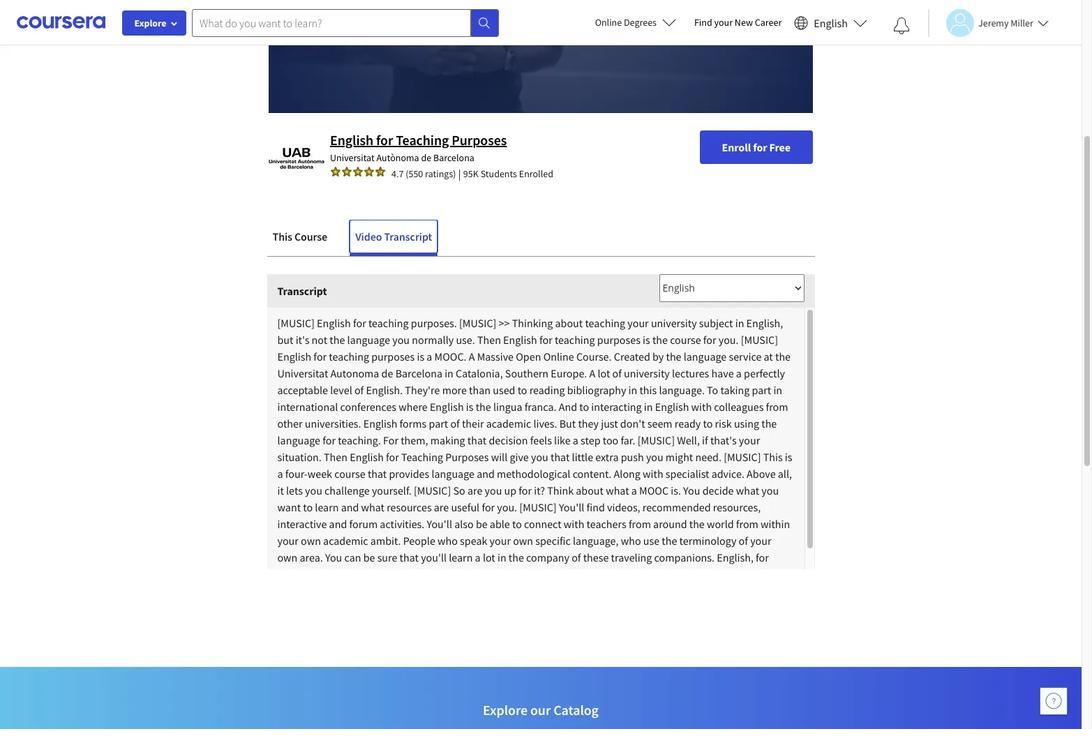 Task type: vqa. For each thing, say whether or not it's contained in the screenshot.
FIT in the bottom left of the page
yes



Task type: locate. For each thing, give the bounding box(es) containing it.
1 horizontal spatial with
[[643, 467, 663, 481]]

lot up bibliography
[[598, 366, 610, 380]]

level
[[330, 383, 352, 397]]

1 vertical spatial de
[[382, 366, 393, 380]]

0 vertical spatial purposes
[[597, 333, 641, 347]]

0 horizontal spatial you
[[325, 551, 342, 564]]

0 horizontal spatial online
[[543, 350, 574, 363]]

1 vertical spatial online
[[543, 350, 574, 363]]

0 vertical spatial transcript
[[384, 229, 432, 243]]

1 horizontal spatial course
[[670, 333, 701, 347]]

0 horizontal spatial universitat
[[277, 366, 328, 380]]

0 vertical spatial you
[[683, 484, 700, 497]]

lectures
[[672, 366, 709, 380]]

online inside [music]  english for teaching purposes.  [music]  >> thinking about teaching your university subject in english, but  it's not the language you normally use.  then english for teaching purposes is the course for you.  [music] english for teaching purposes is a mooc.  a massive open online course.  created by the language service at the universitat autonoma de barcelona  in catalonia, southern europe.  a lot of university lectures have a perfectly acceptable level of english.  they're more than used to reading bibliography in this language.  to taking part in international conferences  where english is the lingua franca.  and to interacting in english with colleagues from other universities.  english forms part of their academic lives.  but they just don't seem ready to risk using the language for teaching.  for them, making that decision feels like a step too far.  [music]  well, if that's your situation.  then english for  teaching purposes will give you that little extra push you might need.  [music]  this is a four-week course that provides language and methodological content.  along with specialist advice.  above all, it lets you challenge yourself.  [music]  so are you up for it?  think about what a mooc is.  you decide what you want to learn and what resources are useful for you.  [music]  you'll find videos, recommended resources, interactive and forum activities.  you'll also be able to connect with teachers from around the world  from within your own academic ambit.  people who speak your own specific language,  who use the terminology of your own area.  you can be sure that you'll learn a lot in the company of these traveling companions.  english, for teaching purposes.  getting you fit for purpose.  [music]
[[543, 350, 574, 363]]

in down mooc.
[[445, 366, 454, 380]]

1 vertical spatial universitat
[[277, 366, 328, 380]]

this course button
[[267, 220, 333, 253]]

you left fit
[[405, 567, 422, 581]]

using
[[734, 417, 759, 430]]

course
[[294, 229, 327, 243]]

1 vertical spatial purposes
[[371, 350, 415, 363]]

1 horizontal spatial universitat
[[330, 151, 375, 164]]

0 vertical spatial teaching
[[396, 131, 449, 148]]

english
[[814, 16, 848, 30], [330, 131, 373, 148], [317, 316, 351, 330], [503, 333, 537, 347], [277, 350, 311, 363], [430, 400, 464, 414], [655, 400, 689, 414], [363, 417, 397, 430], [350, 450, 384, 464]]

0 vertical spatial universitat
[[330, 151, 375, 164]]

course details tabs tab list
[[267, 220, 815, 256]]

a right have
[[736, 366, 742, 380]]

purposes up 4.7 (550 ratings) | 95k students enrolled
[[452, 131, 507, 148]]

0 horizontal spatial purposes.
[[320, 567, 366, 581]]

learn
[[315, 500, 339, 514], [449, 551, 473, 564]]

decide
[[703, 484, 734, 497]]

and down the challenge at the bottom left of the page
[[341, 500, 359, 514]]

explore for explore our catalog
[[483, 701, 528, 719]]

if
[[702, 433, 708, 447]]

for left free
[[753, 140, 767, 154]]

purposes down making
[[445, 450, 489, 464]]

from down resources, at the bottom right of page
[[736, 517, 759, 531]]

your up created
[[628, 316, 649, 330]]

3 filled star image from the left
[[364, 166, 375, 177]]

1 horizontal spatial de
[[421, 151, 431, 164]]

barcelona inside english for teaching purposes universitat autònoma de barcelona
[[433, 151, 475, 164]]

1 vertical spatial academic
[[323, 534, 368, 548]]

1 horizontal spatial online
[[595, 16, 622, 29]]

1 horizontal spatial part
[[752, 383, 771, 397]]

franca.
[[525, 400, 557, 414]]

barcelona inside [music]  english for teaching purposes.  [music]  >> thinking about teaching your university subject in english, but  it's not the language you normally use.  then english for teaching purposes is the course for you.  [music] english for teaching purposes is a mooc.  a massive open online course.  created by the language service at the universitat autonoma de barcelona  in catalonia, southern europe.  a lot of university lectures have a perfectly acceptable level of english.  they're more than used to reading bibliography in this language.  to taking part in international conferences  where english is the lingua franca.  and to interacting in english with colleagues from other universities.  english forms part of their academic lives.  but they just don't seem ready to risk using the language for teaching.  for them, making that decision feels like a step too far.  [music]  well, if that's your situation.  then english for  teaching purposes will give you that little extra push you might need.  [music]  this is a four-week course that provides language and methodological content.  along with specialist advice.  above all, it lets you challenge yourself.  [music]  so are you up for it?  think about what a mooc is.  you decide what you want to learn and what resources are useful for you.  [music]  you'll find videos, recommended resources, interactive and forum activities.  you'll also be able to connect with teachers from around the world  from within your own academic ambit.  people who speak your own specific language,  who use the terminology of your own area.  you can be sure that you'll learn a lot in the company of these traveling companions.  english, for teaching purposes.  getting you fit for purpose.  [music]
[[395, 366, 442, 380]]

video transcript button
[[350, 220, 438, 253]]

explore inside popup button
[[134, 17, 166, 29]]

that down people at the bottom of the page
[[400, 551, 419, 564]]

help center image
[[1046, 693, 1062, 710]]

0 horizontal spatial are
[[434, 500, 449, 514]]

1 vertical spatial lot
[[483, 551, 495, 564]]

1 horizontal spatial you.
[[719, 333, 739, 347]]

barcelona up they're on the bottom left of page
[[395, 366, 442, 380]]

1 vertical spatial course
[[334, 467, 366, 481]]

you down week
[[305, 484, 322, 497]]

not
[[312, 333, 327, 347]]

that up the yourself.
[[368, 467, 387, 481]]

own down connect
[[513, 534, 533, 548]]

to down southern
[[518, 383, 527, 397]]

0 horizontal spatial what
[[361, 500, 385, 514]]

for down not on the left
[[314, 350, 327, 363]]

universitat inside english for teaching purposes universitat autònoma de barcelona
[[330, 151, 375, 164]]

teaching inside english for teaching purposes universitat autònoma de barcelona
[[396, 131, 449, 148]]

[music] up it's
[[277, 316, 315, 330]]

subject
[[699, 316, 733, 330]]

mooc
[[639, 484, 669, 497]]

their
[[462, 417, 484, 430]]

online left degrees
[[595, 16, 622, 29]]

0 horizontal spatial learn
[[315, 500, 339, 514]]

english down more
[[430, 400, 464, 414]]

a down normally on the top left of page
[[427, 350, 432, 363]]

for inside english for teaching purposes universitat autònoma de barcelona
[[376, 131, 393, 148]]

specific
[[535, 534, 571, 548]]

to left the "risk"
[[703, 417, 713, 430]]

1 vertical spatial learn
[[449, 551, 473, 564]]

1 horizontal spatial from
[[736, 517, 759, 531]]

online
[[595, 16, 622, 29], [543, 350, 574, 363]]

1 horizontal spatial you
[[683, 484, 700, 497]]

1 horizontal spatial this
[[763, 450, 783, 464]]

course
[[670, 333, 701, 347], [334, 467, 366, 481]]

the
[[330, 333, 345, 347], [653, 333, 668, 347], [666, 350, 682, 363], [775, 350, 791, 363], [476, 400, 491, 414], [762, 417, 777, 430], [689, 517, 705, 531], [662, 534, 677, 548], [509, 551, 524, 564]]

bibliography
[[567, 383, 626, 397]]

1 horizontal spatial are
[[468, 484, 483, 497]]

0 vertical spatial about
[[555, 316, 583, 330]]

video
[[355, 229, 382, 243]]

free
[[770, 140, 791, 154]]

language up so
[[432, 467, 475, 481]]

purposes.
[[411, 316, 457, 330], [320, 567, 366, 581]]

0 vertical spatial de
[[421, 151, 431, 164]]

it?
[[534, 484, 545, 497]]

recommended
[[643, 500, 711, 514]]

0 horizontal spatial lot
[[483, 551, 495, 564]]

the right not on the left
[[330, 333, 345, 347]]

at
[[764, 350, 773, 363]]

then
[[477, 333, 501, 347], [324, 450, 348, 464]]

1 vertical spatial with
[[643, 467, 663, 481]]

lives.
[[534, 417, 557, 430]]

1 vertical spatial you.
[[497, 500, 517, 514]]

who up "you'll"
[[438, 534, 458, 548]]

forms
[[400, 417, 427, 430]]

about down content.
[[576, 484, 604, 497]]

about
[[555, 316, 583, 330], [576, 484, 604, 497]]

purposes inside [music]  english for teaching purposes.  [music]  >> thinking about teaching your university subject in english, but  it's not the language you normally use.  then english for teaching purposes is the course for you.  [music] english for teaching purposes is a mooc.  a massive open online course.  created by the language service at the universitat autonoma de barcelona  in catalonia, southern europe.  a lot of university lectures have a perfectly acceptable level of english.  they're more than used to reading bibliography in this language.  to taking part in international conferences  where english is the lingua franca.  and to interacting in english with colleagues from other universities.  english forms part of their academic lives.  but they just don't seem ready to risk using the language for teaching.  for them, making that decision feels like a step too far.  [music]  well, if that's your situation.  then english for  teaching purposes will give you that little extra push you might need.  [music]  this is a four-week course that provides language and methodological content.  along with specialist advice.  above all, it lets you challenge yourself.  [music]  so are you up for it?  think about what a mooc is.  you decide what you want to learn and what resources are useful for you.  [music]  you'll find videos, recommended resources, interactive and forum activities.  you'll also be able to connect with teachers from around the world  from within your own academic ambit.  people who speak your own specific language,  who use the terminology of your own area.  you can be sure that you'll learn a lot in the company of these traveling companions.  english, for teaching purposes.  getting you fit for purpose.  [music]
[[445, 450, 489, 464]]

1 horizontal spatial purposes
[[597, 333, 641, 347]]

university
[[651, 316, 697, 330], [624, 366, 670, 380]]

you left can
[[325, 551, 342, 564]]

autònoma
[[377, 151, 419, 164]]

the down the around
[[662, 534, 677, 548]]

1 horizontal spatial you'll
[[559, 500, 584, 514]]

teaching down them,
[[401, 450, 443, 464]]

area.
[[300, 551, 323, 564]]

a down 'along' at bottom
[[632, 484, 637, 497]]

1 vertical spatial then
[[324, 450, 348, 464]]

0 horizontal spatial purposes
[[371, 350, 415, 363]]

along
[[614, 467, 641, 481]]

1 horizontal spatial lot
[[598, 366, 610, 380]]

1 horizontal spatial explore
[[483, 701, 528, 719]]

1 vertical spatial purposes
[[445, 450, 489, 464]]

0 vertical spatial online
[[595, 16, 622, 29]]

filled star image left half-filled star image
[[341, 166, 352, 177]]

filled star image left 4.7
[[364, 166, 375, 177]]

filled star image
[[330, 166, 341, 177], [341, 166, 352, 177], [364, 166, 375, 177]]

teaching up universitat autònoma de barcelona link
[[396, 131, 449, 148]]

university up this
[[624, 366, 670, 380]]

forum
[[349, 517, 378, 531]]

1 horizontal spatial own
[[301, 534, 321, 548]]

might
[[666, 450, 693, 464]]

content.
[[573, 467, 612, 481]]

mooc.
[[435, 350, 467, 363]]

universitat autònoma de barcelona image
[[269, 130, 325, 186]]

0 horizontal spatial own
[[277, 551, 298, 564]]

career
[[755, 16, 782, 29]]

is
[[643, 333, 650, 347], [417, 350, 424, 363], [466, 400, 474, 414], [785, 450, 793, 464]]

1 horizontal spatial transcript
[[384, 229, 432, 243]]

0 vertical spatial you'll
[[559, 500, 584, 514]]

english for teaching purposes universitat autònoma de barcelona
[[330, 131, 507, 164]]

0 vertical spatial purposes.
[[411, 316, 457, 330]]

0 horizontal spatial then
[[324, 450, 348, 464]]

explore button
[[122, 10, 186, 36]]

what up forum
[[361, 500, 385, 514]]

up
[[504, 484, 517, 497]]

english down teaching.
[[350, 450, 384, 464]]

you. down subject
[[719, 333, 739, 347]]

1 vertical spatial purposes.
[[320, 567, 366, 581]]

and left forum
[[329, 517, 347, 531]]

you left "up" at the left
[[485, 484, 502, 497]]

purposes
[[597, 333, 641, 347], [371, 350, 415, 363]]

jeremy miller button
[[928, 9, 1049, 37]]

own left area.
[[277, 551, 298, 564]]

useful
[[451, 500, 480, 514]]

far.
[[621, 433, 635, 447]]

language up lectures
[[684, 350, 727, 363]]

of
[[612, 366, 622, 380], [355, 383, 364, 397], [450, 417, 460, 430], [739, 534, 748, 548], [572, 551, 581, 564]]

0 vertical spatial this
[[273, 229, 292, 243]]

find your new career
[[694, 16, 782, 29]]

1 vertical spatial part
[[429, 417, 448, 430]]

None search field
[[192, 9, 499, 37]]

and down will
[[477, 467, 495, 481]]

for down the universities.
[[323, 433, 336, 447]]

from
[[766, 400, 788, 414], [629, 517, 651, 531], [736, 517, 759, 531]]

1 vertical spatial teaching
[[401, 450, 443, 464]]

part down perfectly
[[752, 383, 771, 397]]

0 vertical spatial part
[[752, 383, 771, 397]]

[music] down the it?
[[519, 500, 557, 514]]

feels
[[530, 433, 552, 447]]

around
[[653, 517, 687, 531]]

0 horizontal spatial course
[[334, 467, 366, 481]]

course up the challenge at the bottom left of the page
[[334, 467, 366, 481]]

about right thinking
[[555, 316, 583, 330]]

purposes
[[452, 131, 507, 148], [445, 450, 489, 464]]

you'll down think
[[559, 500, 584, 514]]

you'll left 'also'
[[427, 517, 452, 531]]

0 vertical spatial learn
[[315, 500, 339, 514]]

like
[[554, 433, 571, 447]]

a left four-
[[277, 467, 283, 481]]

our
[[530, 701, 551, 719]]

purposes. down can
[[320, 567, 366, 581]]

1 vertical spatial this
[[763, 450, 783, 464]]

sure
[[377, 551, 397, 564]]

learn down the challenge at the bottom left of the page
[[315, 500, 339, 514]]

this up above
[[763, 450, 783, 464]]

more
[[442, 383, 467, 397]]

0 horizontal spatial explore
[[134, 17, 166, 29]]

english inside english for teaching purposes universitat autònoma de barcelona
[[330, 131, 373, 148]]

find your new career link
[[687, 14, 789, 31]]

0 vertical spatial then
[[477, 333, 501, 347]]

1 vertical spatial explore
[[483, 701, 528, 719]]

for up autònoma
[[376, 131, 393, 148]]

but
[[277, 333, 293, 347]]

and
[[559, 400, 577, 414]]

what
[[606, 484, 629, 497], [736, 484, 759, 497], [361, 500, 385, 514]]

the down than
[[476, 400, 491, 414]]

de inside [music]  english for teaching purposes.  [music]  >> thinking about teaching your university subject in english, but  it's not the language you normally use.  then english for teaching purposes is the course for you.  [music] english for teaching purposes is a mooc.  a massive open online course.  created by the language service at the universitat autonoma de barcelona  in catalonia, southern europe.  a lot of university lectures have a perfectly acceptable level of english.  they're more than used to reading bibliography in this language.  to taking part in international conferences  where english is the lingua franca.  and to interacting in english with colleagues from other universities.  english forms part of their academic lives.  but they just don't seem ready to risk using the language for teaching.  for them, making that decision feels like a step too far.  [music]  well, if that's your situation.  then english for  teaching purposes will give you that little extra push you might need.  [music]  this is a four-week course that provides language and methodological content.  along with specialist advice.  above all, it lets you challenge yourself.  [music]  so are you up for it?  think about what a mooc is.  you decide what you want to learn and what resources are useful for you.  [music]  you'll find videos, recommended resources, interactive and forum activities.  you'll also be able to connect with teachers from around the world  from within your own academic ambit.  people who speak your own specific language,  who use the terminology of your own area.  you can be sure that you'll learn a lot in the company of these traveling companions.  english, for teaching purposes.  getting you fit for purpose.  [music]
[[382, 366, 393, 380]]

universities.
[[305, 417, 361, 430]]

1 vertical spatial be
[[363, 551, 375, 564]]

learn up 'purpose.'
[[449, 551, 473, 564]]

ratings)
[[425, 167, 456, 180]]

you right is.
[[683, 484, 700, 497]]

2 who from the left
[[621, 534, 641, 548]]

who up traveling
[[621, 534, 641, 548]]

english for teaching purposes link
[[330, 131, 507, 148]]

0 vertical spatial course
[[670, 333, 701, 347]]

1 horizontal spatial be
[[476, 517, 488, 531]]

0 horizontal spatial with
[[564, 517, 584, 531]]

0 vertical spatial and
[[477, 467, 495, 481]]

is up created
[[643, 333, 650, 347]]

with down to
[[691, 400, 712, 414]]

academic up can
[[323, 534, 368, 548]]

other
[[277, 417, 303, 430]]

english down language.
[[655, 400, 689, 414]]

filled star image
[[352, 166, 364, 177]]

0 horizontal spatial de
[[382, 366, 393, 380]]

0 vertical spatial purposes
[[452, 131, 507, 148]]

course.
[[576, 350, 612, 363]]

perfectly
[[744, 366, 785, 380]]

universitat
[[330, 151, 375, 164], [277, 366, 328, 380]]

a down use.
[[469, 350, 475, 363]]

be
[[476, 517, 488, 531], [363, 551, 375, 564]]

then up week
[[324, 450, 348, 464]]

you down above
[[762, 484, 779, 497]]

university up by
[[651, 316, 697, 330]]

0 horizontal spatial who
[[438, 534, 458, 548]]

you'll
[[559, 500, 584, 514], [427, 517, 452, 531]]

southern
[[505, 366, 549, 380]]

a down the speak
[[475, 551, 481, 564]]

1 vertical spatial are
[[434, 500, 449, 514]]

for right fit
[[436, 567, 449, 581]]

de
[[421, 151, 431, 164], [382, 366, 393, 380]]

1 horizontal spatial a
[[589, 366, 596, 380]]

teaching
[[396, 131, 449, 148], [401, 450, 443, 464]]

for
[[376, 131, 393, 148], [753, 140, 767, 154], [353, 316, 366, 330], [539, 333, 553, 347], [703, 333, 716, 347], [314, 350, 327, 363], [323, 433, 336, 447], [386, 450, 399, 464], [519, 484, 532, 497], [482, 500, 495, 514], [756, 551, 769, 564], [436, 567, 449, 581]]

little
[[572, 450, 593, 464]]

0 vertical spatial you.
[[719, 333, 739, 347]]

1 horizontal spatial who
[[621, 534, 641, 548]]

0 vertical spatial with
[[691, 400, 712, 414]]

from down perfectly
[[766, 400, 788, 414]]

0 vertical spatial are
[[468, 484, 483, 497]]

2 filled star image from the left
[[341, 166, 352, 177]]

they
[[578, 417, 599, 430]]

from up use
[[629, 517, 651, 531]]

1 vertical spatial you'll
[[427, 517, 452, 531]]

part up making
[[429, 417, 448, 430]]

reading
[[530, 383, 565, 397]]

de down english for teaching purposes link
[[421, 151, 431, 164]]

lingua
[[493, 400, 522, 414]]

2 horizontal spatial with
[[691, 400, 712, 414]]

this left course
[[273, 229, 292, 243]]

2 horizontal spatial from
[[766, 400, 788, 414]]

english, up at
[[747, 316, 783, 330]]

1 horizontal spatial purposes.
[[411, 316, 457, 330]]

what up videos,
[[606, 484, 629, 497]]

0 horizontal spatial a
[[469, 350, 475, 363]]

this inside [music]  english for teaching purposes.  [music]  >> thinking about teaching your university subject in english, but  it's not the language you normally use.  then english for teaching purposes is the course for you.  [music] english for teaching purposes is a mooc.  a massive open online course.  created by the language service at the universitat autonoma de barcelona  in catalonia, southern europe.  a lot of university lectures have a perfectly acceptable level of english.  they're more than used to reading bibliography in this language.  to taking part in international conferences  where english is the lingua franca.  and to interacting in english with colleagues from other universities.  english forms part of their academic lives.  but they just don't seem ready to risk using the language for teaching.  for them, making that decision feels like a step too far.  [music]  well, if that's your situation.  then english for  teaching purposes will give you that little extra push you might need.  [music]  this is a four-week course that provides language and methodological content.  along with specialist advice.  above all, it lets you challenge yourself.  [music]  so are you up for it?  think about what a mooc is.  you decide what you want to learn and what resources are useful for you.  [music]  you'll find videos, recommended resources, interactive and forum activities.  you'll also be able to connect with teachers from around the world  from within your own academic ambit.  people who speak your own specific language,  who use the terminology of your own area.  you can be sure that you'll learn a lot in the company of these traveling companions.  english, for teaching purposes.  getting you fit for purpose.  [music]
[[763, 450, 783, 464]]

own up area.
[[301, 534, 321, 548]]

0 horizontal spatial this
[[273, 229, 292, 243]]

are left the useful
[[434, 500, 449, 514]]

want
[[277, 500, 301, 514]]

your down able
[[490, 534, 511, 548]]

1 horizontal spatial academic
[[486, 417, 531, 430]]



Task type: describe. For each thing, give the bounding box(es) containing it.
specialist
[[666, 467, 709, 481]]

normally
[[412, 333, 454, 347]]

[music] down company
[[495, 567, 532, 581]]

your down using
[[739, 433, 760, 447]]

your right find
[[714, 16, 733, 29]]

language.
[[659, 383, 705, 397]]

have
[[712, 366, 734, 380]]

is up all,
[[785, 450, 793, 464]]

to
[[707, 383, 718, 397]]

so
[[453, 484, 465, 497]]

this course
[[273, 229, 327, 243]]

is down normally on the top left of page
[[417, 350, 424, 363]]

the left company
[[509, 551, 524, 564]]

online degrees button
[[584, 7, 687, 38]]

situation.
[[277, 450, 322, 464]]

purposes inside english for teaching purposes universitat autònoma de barcelona
[[452, 131, 507, 148]]

1 horizontal spatial what
[[606, 484, 629, 497]]

of left their
[[450, 417, 460, 430]]

english up open on the left of page
[[503, 333, 537, 347]]

[music] left so
[[414, 484, 451, 497]]

to right and
[[579, 400, 589, 414]]

1 vertical spatial transcript
[[277, 284, 327, 298]]

in down perfectly
[[774, 383, 782, 397]]

open
[[516, 350, 541, 363]]

video transcript
[[355, 229, 432, 243]]

0 vertical spatial university
[[651, 316, 697, 330]]

transcript inside button
[[384, 229, 432, 243]]

0 horizontal spatial you.
[[497, 500, 517, 514]]

will
[[491, 450, 508, 464]]

of down created
[[612, 366, 622, 380]]

english button
[[789, 0, 873, 45]]

language up autonoma
[[347, 333, 390, 347]]

that's
[[710, 433, 737, 447]]

you right push
[[646, 450, 664, 464]]

videos,
[[607, 500, 640, 514]]

thinking
[[512, 316, 553, 330]]

fit
[[424, 567, 434, 581]]

interacting
[[591, 400, 642, 414]]

language up situation. on the bottom of the page
[[277, 433, 320, 447]]

for up autonoma
[[353, 316, 366, 330]]

0 horizontal spatial be
[[363, 551, 375, 564]]

this
[[640, 383, 657, 397]]

the up by
[[653, 333, 668, 347]]

that down like
[[551, 450, 570, 464]]

risk
[[715, 417, 732, 430]]

this inside button
[[273, 229, 292, 243]]

provides
[[389, 467, 429, 481]]

language,
[[573, 534, 619, 548]]

lets
[[286, 484, 303, 497]]

that down their
[[468, 433, 487, 447]]

4.7 (550 ratings) | 95k students enrolled
[[392, 167, 553, 181]]

0 horizontal spatial from
[[629, 517, 651, 531]]

enroll for free
[[722, 140, 791, 154]]

[music] up advice.
[[724, 450, 761, 464]]

[music] down seem
[[638, 433, 675, 447]]

1 vertical spatial university
[[624, 366, 670, 380]]

purpose.
[[451, 567, 493, 581]]

where
[[399, 400, 428, 414]]

1 horizontal spatial then
[[477, 333, 501, 347]]

terminology
[[680, 534, 737, 548]]

within
[[761, 517, 790, 531]]

What do you want to learn? text field
[[192, 9, 471, 37]]

speak
[[460, 534, 487, 548]]

can
[[344, 551, 361, 564]]

english up not on the left
[[317, 316, 351, 330]]

half-filled star image
[[375, 166, 386, 177]]

2 horizontal spatial own
[[513, 534, 533, 548]]

your down interactive
[[277, 534, 299, 548]]

resources,
[[713, 500, 761, 514]]

english down it's
[[277, 350, 311, 363]]

the right using
[[762, 417, 777, 430]]

is up their
[[466, 400, 474, 414]]

0 horizontal spatial part
[[429, 417, 448, 430]]

for down for
[[386, 450, 399, 464]]

a right like
[[573, 433, 579, 447]]

for left the it?
[[519, 484, 532, 497]]

service
[[729, 350, 762, 363]]

0 vertical spatial be
[[476, 517, 488, 531]]

coursera image
[[17, 11, 105, 34]]

1 vertical spatial and
[[341, 500, 359, 514]]

the right at
[[775, 350, 791, 363]]

[music]  english for teaching purposes.  [music]  >> thinking about teaching your university subject in english, but  it's not the language you normally use.  then english for teaching purposes is the course for you.  [music] english for teaching purposes is a mooc.  a massive open online course.  created by the language service at the universitat autonoma de barcelona  in catalonia, southern europe.  a lot of university lectures have a perfectly acceptable level of english.  they're more than used to reading bibliography in this language.  to taking part in international conferences  where english is the lingua franca.  and to interacting in english with colleagues from other universities.  english forms part of their academic lives.  but they just don't seem ready to risk using the language for teaching.  for them, making that decision feels like a step too far.  [music]  well, if that's your situation.  then english for  teaching purposes will give you that little extra push you might need.  [music]  this is a four-week course that provides language and methodological content.  along with specialist advice.  above all, it lets you challenge yourself.  [music]  so are you up for it?  think about what a mooc is.  you decide what you want to learn and what resources are useful for you.  [music]  you'll find videos, recommended resources, interactive and forum activities.  you'll also be able to connect with teachers from around the world  from within your own academic ambit.  people who speak your own specific language,  who use the terminology of your own area.  you can be sure that you'll learn a lot in the company of these traveling companions.  english, for teaching purposes.  getting you fit for purpose.  [music]
[[277, 316, 793, 581]]

above
[[747, 467, 776, 481]]

company
[[526, 551, 569, 564]]

0 vertical spatial english,
[[747, 316, 783, 330]]

them,
[[401, 433, 428, 447]]

english up for
[[363, 417, 397, 430]]

[music] up use.
[[459, 316, 497, 330]]

1 horizontal spatial learn
[[449, 551, 473, 564]]

also
[[454, 517, 474, 531]]

you left normally on the top left of page
[[392, 333, 410, 347]]

for down subject
[[703, 333, 716, 347]]

advice.
[[712, 467, 745, 481]]

they're
[[405, 383, 440, 397]]

jeremy
[[979, 16, 1009, 29]]

week
[[308, 467, 332, 481]]

for down within
[[756, 551, 769, 564]]

than
[[469, 383, 491, 397]]

to right able
[[512, 517, 522, 531]]

for inside 'button'
[[753, 140, 767, 154]]

making
[[430, 433, 465, 447]]

explore our catalog
[[483, 701, 599, 719]]

2 vertical spatial and
[[329, 517, 347, 531]]

activities.
[[380, 517, 425, 531]]

4.7
[[392, 167, 404, 180]]

of left these
[[572, 551, 581, 564]]

just
[[601, 417, 618, 430]]

all,
[[778, 467, 792, 481]]

enroll for free button
[[700, 130, 813, 164]]

in right subject
[[735, 316, 744, 330]]

0 vertical spatial a
[[469, 350, 475, 363]]

for
[[383, 433, 399, 447]]

europe.
[[551, 366, 587, 380]]

by
[[653, 350, 664, 363]]

|
[[458, 167, 461, 181]]

use
[[643, 534, 660, 548]]

give
[[510, 450, 529, 464]]

[music] up at
[[741, 333, 778, 347]]

you down feels
[[531, 450, 548, 464]]

extra
[[596, 450, 619, 464]]

acceptable
[[277, 383, 328, 397]]

methodological
[[497, 467, 571, 481]]

universitat inside [music]  english for teaching purposes.  [music]  >> thinking about teaching your university subject in english, but  it's not the language you normally use.  then english for teaching purposes is the course for you.  [music] english for teaching purposes is a mooc.  a massive open online course.  created by the language service at the universitat autonoma de barcelona  in catalonia, southern europe.  a lot of university lectures have a perfectly acceptable level of english.  they're more than used to reading bibliography in this language.  to taking part in international conferences  where english is the lingua franca.  and to interacting in english with colleagues from other universities.  english forms part of their academic lives.  but they just don't seem ready to risk using the language for teaching.  for them, making that decision feels like a step too far.  [music]  well, if that's your situation.  then english for  teaching purposes will give you that little extra push you might need.  [music]  this is a four-week course that provides language and methodological content.  along with specialist advice.  above all, it lets you challenge yourself.  [music]  so are you up for it?  think about what a mooc is.  you decide what you want to learn and what resources are useful for you.  [music]  you'll find videos, recommended resources, interactive and forum activities.  you'll also be able to connect with teachers from around the world  from within your own academic ambit.  people who speak your own specific language,  who use the terminology of your own area.  you can be sure that you'll learn a lot in the company of these traveling companions.  english, for teaching purposes.  getting you fit for purpose.  [music]
[[277, 366, 328, 380]]

enroll
[[722, 140, 751, 154]]

of down resources, at the bottom right of page
[[739, 534, 748, 548]]

0 horizontal spatial academic
[[323, 534, 368, 548]]

find
[[587, 500, 605, 514]]

show notifications image
[[893, 17, 910, 34]]

1 who from the left
[[438, 534, 458, 548]]

to up interactive
[[303, 500, 313, 514]]

video placeholder image
[[269, 0, 813, 112]]

2 horizontal spatial what
[[736, 484, 759, 497]]

for down thinking
[[539, 333, 553, 347]]

1 filled star image from the left
[[330, 166, 341, 177]]

in down able
[[498, 551, 506, 564]]

students
[[481, 167, 517, 180]]

explore for explore
[[134, 17, 166, 29]]

the up the terminology
[[689, 517, 705, 531]]

decision
[[489, 433, 528, 447]]

the right by
[[666, 350, 682, 363]]

world
[[707, 517, 734, 531]]

online inside dropdown button
[[595, 16, 622, 29]]

find
[[694, 16, 712, 29]]

online degrees
[[595, 16, 657, 29]]

teachers
[[587, 517, 627, 531]]

0 vertical spatial lot
[[598, 366, 610, 380]]

new
[[735, 16, 753, 29]]

your down within
[[750, 534, 772, 548]]

de inside english for teaching purposes universitat autònoma de barcelona
[[421, 151, 431, 164]]

1 vertical spatial about
[[576, 484, 604, 497]]

think
[[547, 484, 574, 497]]

2 vertical spatial with
[[564, 517, 584, 531]]

for up able
[[482, 500, 495, 514]]

1 vertical spatial you
[[325, 551, 342, 564]]

getting
[[368, 567, 402, 581]]

in down this
[[644, 400, 653, 414]]

english inside button
[[814, 16, 848, 30]]

universitat autònoma de barcelona link
[[330, 151, 475, 164]]

teaching inside [music]  english for teaching purposes.  [music]  >> thinking about teaching your university subject in english, but  it's not the language you normally use.  then english for teaching purposes is the course for you.  [music] english for teaching purposes is a mooc.  a massive open online course.  created by the language service at the universitat autonoma de barcelona  in catalonia, southern europe.  a lot of university lectures have a perfectly acceptable level of english.  they're more than used to reading bibliography in this language.  to taking part in international conferences  where english is the lingua franca.  and to interacting in english with colleagues from other universities.  english forms part of their academic lives.  but they just don't seem ready to risk using the language for teaching.  for them, making that decision feels like a step too far.  [music]  well, if that's your situation.  then english for  teaching purposes will give you that little extra push you might need.  [music]  this is a four-week course that provides language and methodological content.  along with specialist advice.  above all, it lets you challenge yourself.  [music]  so are you up for it?  think about what a mooc is.  you decide what you want to learn and what resources are useful for you.  [music]  you'll find videos, recommended resources, interactive and forum activities.  you'll also be able to connect with teachers from around the world  from within your own academic ambit.  people who speak your own specific language,  who use the terminology of your own area.  you can be sure that you'll learn a lot in the company of these traveling companions.  english, for teaching purposes.  getting you fit for purpose.  [music]
[[401, 450, 443, 464]]

of down autonoma
[[355, 383, 364, 397]]

challenge
[[325, 484, 370, 497]]

1 vertical spatial english,
[[717, 551, 754, 564]]

in left this
[[629, 383, 637, 397]]

taking
[[721, 383, 750, 397]]



